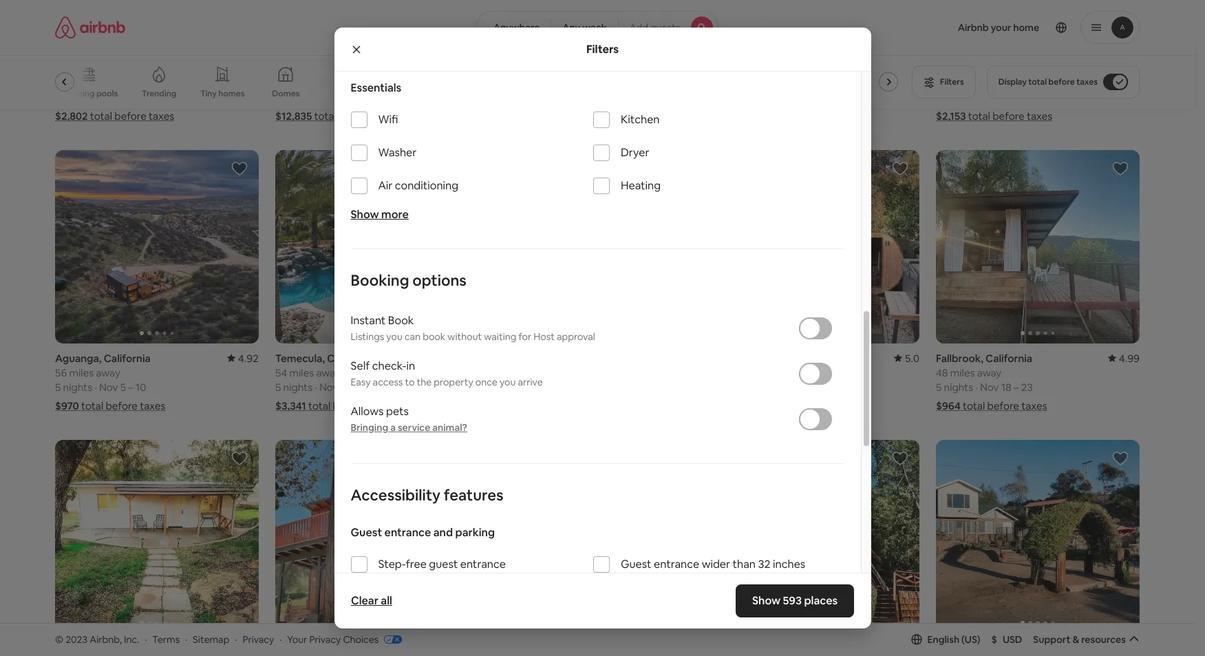 Task type: vqa. For each thing, say whether or not it's contained in the screenshot.
Capistrano,
yes



Task type: locate. For each thing, give the bounding box(es) containing it.
23
[[1022, 381, 1033, 394]]

4.97
[[899, 642, 920, 655]]

4.99
[[1120, 352, 1140, 365], [458, 642, 479, 655], [1120, 642, 1140, 655]]

san
[[275, 62, 293, 75]]

miles down aguanga,
[[69, 366, 94, 379]]

dec left 2
[[362, 381, 381, 394]]

$970
[[55, 399, 79, 412]]

2 horizontal spatial 10
[[1017, 91, 1028, 104]]

1 vertical spatial guest
[[621, 557, 652, 572]]

idyllwild-
[[55, 62, 99, 75], [496, 62, 539, 75], [716, 352, 760, 365], [716, 642, 760, 655]]

1 horizontal spatial privacy
[[309, 633, 341, 646]]

a
[[391, 422, 396, 434]]

0 horizontal spatial 5.0 out of 5 average rating image
[[894, 352, 920, 365]]

dec inside "temecula, california 54 miles away 5 nights · nov 27 – dec 2 $3,341 total before taxes"
[[362, 381, 381, 394]]

0 horizontal spatial add to wishlist: descanso, california image
[[231, 450, 248, 467]]

5 inside idyllwild-pine cove, california 77 miles away 5 nights · dec 3 – 8 $2,802 total before taxes
[[55, 91, 61, 104]]

5.0 for ramona, california 33 miles away 5 nights · nov 5 – 10 $2,153 total before taxes
[[1126, 62, 1140, 75]]

guest
[[351, 526, 382, 540], [621, 557, 652, 572]]

1 horizontal spatial 5.0
[[1126, 62, 1140, 75]]

28
[[341, 91, 353, 104]]

nov left 28
[[320, 91, 338, 104]]

2 vertical spatial show
[[753, 594, 781, 608]]

miles down juan
[[290, 76, 315, 89]]

1 descanso, california from the left
[[55, 642, 154, 655]]

away up 18
[[978, 366, 1002, 379]]

nov left 18
[[981, 381, 999, 394]]

total inside idyllwild-pine cove, california 77 miles away 5 nights · dec 3 – 8 $2,802 total before taxes
[[90, 109, 112, 122]]

nights up $2,153
[[944, 91, 974, 104]]

2
[[383, 381, 389, 394]]

add to wishlist: descanso, california image
[[231, 450, 248, 467], [452, 450, 468, 467]]

you inside self check-in easy access to the property once you arrive
[[500, 376, 516, 389]]

2 add to wishlist: descanso, california image from the left
[[452, 450, 468, 467]]

0 vertical spatial temecula,
[[275, 352, 325, 365]]

nights up $3,341
[[283, 381, 313, 394]]

you inside instant book listings you can book without waiting for host approval
[[387, 331, 403, 343]]

conditioning
[[395, 179, 459, 193]]

· inside aguanga, california 56 miles away 5 nights · nov 5 – 10 $970 total before taxes
[[95, 381, 97, 394]]

away up 27
[[316, 366, 341, 379]]

1 vertical spatial total before taxes button
[[716, 399, 833, 412]]

descanso, right privacy link
[[275, 642, 326, 655]]

national
[[388, 88, 420, 99]]

group containing national parks
[[55, 55, 904, 109]]

rooms
[[845, 88, 871, 99]]

3 up wifi at the top left
[[384, 91, 390, 104]]

nights inside fallbrook, california 48 miles away 5 nights · nov 18 – 23 $964 total before taxes
[[944, 381, 974, 394]]

0 vertical spatial 5.0 out of 5 average rating image
[[1115, 62, 1140, 75]]

nights down 24
[[504, 381, 533, 394]]

2 horizontal spatial show
[[753, 594, 781, 608]]

1 horizontal spatial guest
[[621, 557, 652, 572]]

instant book listings you can book without waiting for host approval
[[351, 313, 596, 343]]

clear all button
[[344, 587, 399, 615]]

1 vertical spatial 4.95 out of 5 average rating image
[[227, 642, 259, 655]]

cove, up 8
[[121, 62, 149, 75]]

kitchen
[[621, 112, 660, 127]]

1 horizontal spatial you
[[500, 376, 516, 389]]

0 horizontal spatial 5.0
[[905, 352, 920, 365]]

nov
[[320, 91, 338, 104], [981, 91, 999, 104], [99, 381, 118, 394], [320, 381, 338, 394], [540, 381, 559, 394], [981, 381, 999, 394]]

0 horizontal spatial you
[[387, 331, 403, 343]]

taxes inside aguanga, california 56 miles away 5 nights · nov 5 – 10 $970 total before taxes
[[140, 399, 166, 412]]

add
[[630, 21, 649, 34]]

away down 'host' at the left bottom
[[537, 366, 561, 379]]

guest for guest entrance wider than 32 inches
[[621, 557, 652, 572]]

total inside dec 10 – 15 total before taxes
[[749, 399, 771, 412]]

privacy right your
[[309, 633, 341, 646]]

idyllwild-pine cove, california up 15
[[716, 352, 859, 365]]

air conditioning
[[378, 179, 459, 193]]

english
[[928, 633, 960, 646]]

miles inside fallbrook, california 48 miles away 5 nights · nov 18 – 23 $964 total before taxes
[[951, 366, 975, 379]]

miles inside idyllwild-pine cove, california 77 miles away 5 nights · dec 3 – 8 $2,802 total before taxes
[[69, 76, 93, 89]]

show map
[[566, 573, 613, 585]]

idyllwild-pine cove, california down 593
[[716, 642, 859, 655]]

nov inside aguanga, california 56 miles away 5 nights · nov 5 – 10 $970 total before taxes
[[99, 381, 118, 394]]

miles right the 54
[[290, 366, 314, 379]]

1 horizontal spatial 5.0 out of 5 average rating image
[[1115, 62, 1140, 75]]

None search field
[[476, 11, 719, 44]]

5.0
[[1126, 62, 1140, 75], [905, 352, 920, 365]]

guest entrance and parking
[[351, 526, 495, 540]]

host
[[534, 331, 555, 343]]

wider
[[702, 557, 731, 572]]

before inside dec 10 – 15 total before taxes
[[774, 399, 806, 412]]

0 horizontal spatial 4.95 out of 5 average rating image
[[227, 642, 259, 655]]

4.94 out of 5 average rating image
[[888, 62, 920, 75]]

1 vertical spatial 5.0 out of 5 average rating image
[[894, 352, 920, 365]]

5.0 out of 5 average rating image for ramona, california 33 miles away 5 nights · nov 5 – 10 $2,153 total before taxes
[[1115, 62, 1140, 75]]

california inside "temecula, california 54 miles away 5 nights · nov 27 – dec 2 $3,341 total before taxes"
[[327, 352, 374, 365]]

show
[[351, 207, 379, 222], [566, 573, 591, 585], [753, 594, 781, 608]]

bringing a service animal? button
[[351, 422, 467, 434]]

2 descanso, california from the left
[[275, 642, 375, 655]]

nov left 27
[[320, 381, 338, 394]]

$12,835
[[275, 109, 312, 122]]

4.95 out of 5 average rating image left your
[[227, 642, 259, 655]]

10 inside ramona, california 33 miles away 5 nights · nov 5 – 10 $2,153 total before taxes
[[1017, 91, 1028, 104]]

add to wishlist: idyllwild-pine cove, california image
[[892, 160, 909, 177], [892, 450, 909, 467]]

descanso, california for 4.95
[[55, 642, 154, 655]]

nights inside ramona, california 33 miles away 5 nights · nov 5 – 10 $2,153 total before taxes
[[944, 91, 974, 104]]

descanso, left inc.
[[55, 642, 105, 655]]

0 horizontal spatial show
[[351, 207, 379, 222]]

0 horizontal spatial temecula,
[[275, 352, 325, 365]]

0 vertical spatial 4.95 out of 5 average rating image
[[668, 62, 700, 75]]

dec
[[99, 91, 119, 104], [362, 91, 381, 104], [362, 381, 381, 394], [760, 381, 780, 394]]

away right amazing
[[96, 76, 120, 89]]

0 horizontal spatial guest
[[351, 526, 382, 540]]

you
[[387, 331, 403, 343], [500, 376, 516, 389]]

entrance for guest entrance wider than 32 inches
[[654, 557, 700, 572]]

miles down ramona,
[[950, 76, 975, 89]]

dec left 8
[[99, 91, 119, 104]]

32
[[759, 557, 771, 572]]

2 descanso, from the left
[[275, 642, 326, 655]]

california inside idyllwild-pine cove, california 77 miles away 5 nights · dec 3 – 8 $2,802 total before taxes
[[152, 62, 198, 75]]

allows pets bringing a service animal?
[[351, 404, 467, 434]]

nights inside idyllwild-pine cove, california 77 miles away 5 nights · dec 3 – 8 $2,802 total before taxes
[[63, 91, 92, 104]]

1 vertical spatial you
[[500, 376, 516, 389]]

5.0 out of 5 average rating image for dec 10 – 15 total before taxes
[[894, 352, 920, 365]]

2 add to wishlist: idyllwild-pine cove, california image from the top
[[892, 450, 909, 467]]

show 593 places
[[753, 594, 838, 608]]

2 horizontal spatial entrance
[[654, 557, 700, 572]]

pets
[[386, 404, 409, 419]]

dec right 28
[[362, 91, 381, 104]]

you right once
[[500, 376, 516, 389]]

(us)
[[962, 633, 981, 646]]

away
[[96, 76, 120, 89], [317, 76, 341, 89], [977, 76, 1002, 89], [96, 366, 120, 379], [316, 366, 341, 379], [537, 366, 561, 379], [978, 366, 1002, 379]]

away up 28
[[317, 76, 341, 89]]

privacy link
[[243, 633, 274, 646]]

0 vertical spatial show
[[351, 207, 379, 222]]

taxes inside idyllwild-pine cove, california 77 miles away 5 nights · dec 3 – 8 $2,802 total before taxes
[[149, 109, 174, 122]]

pine up dec 10 – 15 total before taxes
[[760, 352, 780, 365]]

more
[[382, 207, 409, 222]]

taxes inside dec 10 – 15 total before taxes
[[808, 399, 833, 412]]

away down ramona,
[[977, 76, 1002, 89]]

4.97 out of 5 average rating image
[[888, 642, 920, 655]]

support
[[1034, 633, 1071, 646]]

service
[[398, 422, 431, 434]]

entrance left wider
[[654, 557, 700, 572]]

1 horizontal spatial add to wishlist: descanso, california image
[[452, 450, 468, 467]]

away inside "temecula, california 54 miles away 5 nights · nov 27 – dec 2 $3,341 total before taxes"
[[316, 366, 341, 379]]

before inside ramona, california 33 miles away 5 nights · nov 5 – 10 $2,153 total before taxes
[[993, 109, 1025, 122]]

4.95 left julian,
[[679, 62, 700, 75]]

0 horizontal spatial 10
[[136, 381, 146, 394]]

booking
[[351, 271, 409, 290]]

total inside display total before taxes button
[[1029, 76, 1047, 87]]

0 vertical spatial you
[[387, 331, 403, 343]]

0 horizontal spatial 3
[[121, 91, 127, 104]]

4.95 out of 5 average rating image
[[668, 62, 700, 75], [227, 642, 259, 655]]

nov down 'display'
[[981, 91, 999, 104]]

– inside fallbrook, california 48 miles away 5 nights · nov 18 – 23 $964 total before taxes
[[1014, 381, 1019, 394]]

2 3 from the left
[[384, 91, 390, 104]]

0 horizontal spatial descanso, california
[[55, 642, 154, 655]]

0 vertical spatial 4.95
[[679, 62, 700, 75]]

entrance up free on the bottom of the page
[[385, 526, 431, 540]]

taxes inside ramona, california 33 miles away 5 nights · nov 5 – 10 $2,153 total before taxes
[[1027, 109, 1053, 122]]

miles right 77
[[69, 76, 93, 89]]

1 horizontal spatial 10
[[782, 381, 792, 394]]

pine up pools
[[99, 62, 119, 75]]

1 horizontal spatial descanso, california
[[275, 642, 375, 655]]

5 inside fallbrook, california 48 miles away 5 nights · nov 18 – 23 $964 total before taxes
[[937, 381, 942, 394]]

show left map
[[566, 573, 591, 585]]

total inside ramona, california 33 miles away 5 nights · nov 5 – 10 $2,153 total before taxes
[[969, 109, 991, 122]]

easy
[[351, 376, 371, 389]]

descanso, california
[[55, 642, 154, 655], [275, 642, 375, 655]]

away down aguanga,
[[96, 366, 120, 379]]

nov down aguanga,
[[99, 381, 118, 394]]

nov left 25
[[540, 381, 559, 394]]

guests
[[651, 21, 680, 34]]

– inside 24 miles away 5 nights · nov 25 – 30
[[575, 381, 580, 394]]

1 horizontal spatial temecula,
[[496, 642, 545, 655]]

dec left 15
[[760, 381, 780, 394]]

0 vertical spatial total before taxes button
[[496, 109, 613, 122]]

5.0 for dec 10 – 15 total before taxes
[[905, 352, 920, 365]]

$964
[[937, 399, 961, 412]]

4.95
[[679, 62, 700, 75], [238, 642, 259, 655]]

1 vertical spatial show
[[566, 573, 591, 585]]

total inside aguanga, california 56 miles away 5 nights · nov 5 – 10 $970 total before taxes
[[81, 399, 103, 412]]

nights inside aguanga, california 56 miles away 5 nights · nov 5 – 10 $970 total before taxes
[[63, 381, 92, 394]]

nights up $970
[[63, 381, 92, 394]]

taxes
[[1077, 76, 1098, 87], [149, 109, 174, 122], [373, 109, 399, 122], [588, 109, 613, 122], [1027, 109, 1053, 122], [140, 399, 166, 412], [367, 399, 393, 412], [808, 399, 833, 412], [1022, 399, 1048, 412]]

add to wishlist: alpine, california image
[[1113, 450, 1129, 467]]

10 inside aguanga, california 56 miles away 5 nights · nov 5 – 10 $970 total before taxes
[[136, 381, 146, 394]]

miles down fallbrook,
[[951, 366, 975, 379]]

national parks
[[388, 88, 444, 99]]

add to wishlist: fallbrook, california image
[[1113, 160, 1129, 177]]

aguanga,
[[55, 352, 102, 365]]

pine down 'show 593 places' link at bottom
[[760, 642, 780, 655]]

$2,153
[[937, 109, 966, 122]]

1 add to wishlist: descanso, california image from the left
[[231, 450, 248, 467]]

1 3 from the left
[[121, 91, 127, 104]]

support & resources button
[[1034, 633, 1140, 646]]

0 horizontal spatial 4.95
[[238, 642, 259, 655]]

3 inside idyllwild-pine cove, california 77 miles away 5 nights · dec 3 – 8 $2,802 total before taxes
[[121, 91, 127, 104]]

temecula, for temecula, california
[[496, 642, 545, 655]]

© 2023 airbnb, inc. ·
[[55, 633, 147, 646]]

nights up $2,802
[[63, 91, 92, 104]]

show 593 places link
[[736, 585, 855, 618]]

nov inside "temecula, california 54 miles away 5 nights · nov 27 – dec 2 $3,341 total before taxes"
[[320, 381, 338, 394]]

nov inside ramona, california 33 miles away 5 nights · nov 5 – 10 $2,153 total before taxes
[[981, 91, 999, 104]]

5.0 out of 5 average rating image
[[1115, 62, 1140, 75], [894, 352, 920, 365]]

entrance down parking
[[461, 557, 506, 572]]

0 vertical spatial add to wishlist: idyllwild-pine cove, california image
[[892, 160, 909, 177]]

guest for guest entrance and parking
[[351, 526, 382, 540]]

nights up $964
[[944, 381, 974, 394]]

593
[[784, 594, 802, 608]]

1 vertical spatial 5.0
[[905, 352, 920, 365]]

1 horizontal spatial 4.95 out of 5 average rating image
[[668, 62, 700, 75]]

washer
[[378, 145, 417, 160]]

4.91
[[679, 642, 700, 655]]

4.99 for descanso, california
[[458, 642, 479, 655]]

wifi
[[378, 112, 398, 127]]

show left 593
[[753, 594, 781, 608]]

0 horizontal spatial descanso,
[[55, 642, 105, 655]]

$3,341
[[275, 399, 306, 412]]

domes
[[272, 88, 300, 99]]

can
[[405, 331, 421, 343]]

1 vertical spatial add to wishlist: idyllwild-pine cove, california image
[[892, 450, 909, 467]]

temecula, california
[[496, 642, 594, 655]]

group
[[55, 55, 904, 109], [55, 150, 259, 343], [275, 150, 479, 343], [496, 150, 700, 343], [716, 150, 920, 343], [937, 150, 1140, 343], [55, 440, 259, 633], [275, 440, 479, 633], [496, 440, 700, 633], [716, 440, 920, 633], [937, 440, 1140, 633]]

aguanga, california 56 miles away 5 nights · nov 5 – 10 $970 total before taxes
[[55, 352, 166, 412]]

display total before taxes
[[999, 76, 1098, 87]]

miles
[[69, 76, 93, 89], [290, 76, 315, 89], [950, 76, 975, 89], [69, 366, 94, 379], [290, 366, 314, 379], [510, 366, 534, 379], [951, 366, 975, 379]]

3 left 8
[[121, 91, 127, 104]]

·
[[95, 91, 97, 104], [976, 91, 978, 104], [95, 381, 97, 394], [315, 381, 317, 394], [535, 381, 538, 394], [976, 381, 978, 394], [145, 633, 147, 646], [185, 633, 187, 646], [235, 633, 237, 646], [280, 633, 282, 646]]

0 vertical spatial guest
[[351, 526, 382, 540]]

1 horizontal spatial descanso,
[[275, 642, 326, 655]]

heating
[[621, 179, 661, 193]]

1 vertical spatial idyllwild-pine cove, california
[[716, 352, 859, 365]]

show left more
[[351, 207, 379, 222]]

1 horizontal spatial show
[[566, 573, 591, 585]]

1 vertical spatial temecula,
[[496, 642, 545, 655]]

nov inside fallbrook, california 48 miles away 5 nights · nov 18 – 23 $964 total before taxes
[[981, 381, 999, 394]]

support & resources
[[1034, 633, 1127, 646]]

1 descanso, from the left
[[55, 642, 105, 655]]

1 add to wishlist: idyllwild-pine cove, california image from the top
[[892, 160, 909, 177]]

10 inside dec 10 – 15 total before taxes
[[782, 381, 792, 394]]

0 horizontal spatial privacy
[[243, 633, 274, 646]]

nov inside 24 miles away 5 nights · nov 25 – 30
[[540, 381, 559, 394]]

4.99 out of 5 average rating image
[[227, 62, 259, 75], [1109, 352, 1140, 365], [447, 642, 479, 655], [1109, 642, 1140, 655]]

guest
[[429, 557, 458, 572]]

taxes inside button
[[1077, 76, 1098, 87]]

– inside "temecula, california 54 miles away 5 nights · nov 27 – dec 2 $3,341 total before taxes"
[[354, 381, 359, 394]]

you down book
[[387, 331, 403, 343]]

1 horizontal spatial 3
[[384, 91, 390, 104]]

idyllwild- up 77
[[55, 62, 99, 75]]

0 horizontal spatial entrance
[[385, 526, 431, 540]]

10 for 56 miles away
[[136, 381, 146, 394]]

4.95 out of 5 average rating image down add guests button
[[668, 62, 700, 75]]

temecula, inside "temecula, california 54 miles away 5 nights · nov 27 – dec 2 $3,341 total before taxes"
[[275, 352, 325, 365]]

parks
[[422, 88, 444, 99]]

0 vertical spatial 5.0
[[1126, 62, 1140, 75]]

5 nights
[[275, 91, 313, 104]]

check-
[[372, 359, 407, 373]]

idyllwild-pine cove, california down filters on the top
[[496, 62, 639, 75]]

3
[[121, 91, 127, 104], [384, 91, 390, 104]]

any
[[563, 21, 581, 34]]

add to wishlist: descanso, california image for 4.95
[[231, 450, 248, 467]]

privacy left your
[[243, 633, 274, 646]]

ramona, california 33 miles away 5 nights · nov 5 – 10 $2,153 total before taxes
[[937, 62, 1053, 122]]

– inside ramona, california 33 miles away 5 nights · nov 5 – 10 $2,153 total before taxes
[[1010, 91, 1015, 104]]

4.95 right the sitemap link
[[238, 642, 259, 655]]

show inside button
[[566, 573, 591, 585]]

farms
[[335, 88, 358, 99]]

0 horizontal spatial total before taxes button
[[496, 109, 613, 122]]

miles inside aguanga, california 56 miles away 5 nights · nov 5 – 10 $970 total before taxes
[[69, 366, 94, 379]]

miles right 24
[[510, 366, 534, 379]]

–
[[129, 91, 134, 104], [355, 91, 360, 104], [1010, 91, 1015, 104], [128, 381, 133, 394], [354, 381, 359, 394], [575, 381, 580, 394], [795, 381, 800, 394], [1014, 381, 1019, 394]]



Task type: describe. For each thing, give the bounding box(es) containing it.
33
[[937, 76, 948, 89]]

nights up $12,835
[[283, 91, 313, 104]]

8
[[136, 91, 142, 104]]

approval
[[557, 331, 596, 343]]

tiny
[[201, 88, 217, 99]]

· inside ramona, california 33 miles away 5 nights · nov 5 – 10 $2,153 total before taxes
[[976, 91, 978, 104]]

add to wishlist: temecula, california image
[[672, 450, 689, 467]]

inc.
[[124, 633, 139, 646]]

guest entrance wider than 32 inches
[[621, 557, 806, 572]]

pine up total before taxes
[[539, 62, 560, 75]]

48
[[937, 366, 949, 379]]

show for show more
[[351, 207, 379, 222]]

homes
[[218, 88, 245, 99]]

before inside "temecula, california 54 miles away 5 nights · nov 27 – dec 2 $3,341 total before taxes"
[[333, 399, 365, 412]]

away inside aguanga, california 56 miles away 5 nights · nov 5 – 10 $970 total before taxes
[[96, 366, 120, 379]]

english (us) button
[[911, 633, 981, 646]]

display total before taxes button
[[987, 65, 1140, 98]]

arrive
[[518, 376, 543, 389]]

terms link
[[152, 633, 180, 646]]

alpine,
[[937, 642, 970, 655]]

15
[[802, 381, 812, 394]]

cove, down filters on the top
[[562, 62, 590, 75]]

and
[[434, 526, 453, 540]]

away inside san juan capistrano, california 60 miles away
[[317, 76, 341, 89]]

$ usd
[[992, 633, 1023, 646]]

add to wishlist: aguanga, california image
[[231, 160, 248, 177]]

idyllwild- up dec 10 – 15 total before taxes
[[716, 352, 760, 365]]

1 vertical spatial 4.95
[[238, 642, 259, 655]]

taxes inside "temecula, california 54 miles away 5 nights · nov 27 – dec 2 $3,341 total before taxes"
[[367, 399, 393, 412]]

nights inside 24 miles away 5 nights · nov 25 – 30
[[504, 381, 533, 394]]

options
[[413, 271, 467, 290]]

idyllwild- right 4.91
[[716, 642, 760, 655]]

2 vertical spatial idyllwild-pine cove, california
[[716, 642, 859, 655]]

nov for temecula, california 54 miles away 5 nights · nov 27 – dec 2 $3,341 total before taxes
[[320, 381, 338, 394]]

show map button
[[552, 562, 643, 595]]

4.91 out of 5 average rating image
[[668, 642, 700, 655]]

2023
[[66, 633, 88, 646]]

resources
[[1082, 633, 1127, 646]]

4.94
[[899, 62, 920, 75]]

away inside 24 miles away 5 nights · nov 25 – 30
[[537, 366, 561, 379]]

27
[[341, 381, 352, 394]]

4.92 out of 5 average rating image
[[227, 352, 259, 365]]

away inside fallbrook, california 48 miles away 5 nights · nov 18 – 23 $964 total before taxes
[[978, 366, 1002, 379]]

none search field containing anywhere
[[476, 11, 719, 44]]

san juan capistrano, california 60 miles away
[[275, 62, 426, 89]]

capistrano,
[[321, 62, 377, 75]]

nov for ramona, california 33 miles away 5 nights · nov 5 – 10 $2,153 total before taxes
[[981, 91, 999, 104]]

before inside fallbrook, california 48 miles away 5 nights · nov 18 – 23 $964 total before taxes
[[988, 399, 1020, 412]]

free
[[406, 557, 427, 572]]

· inside 24 miles away 5 nights · nov 25 – 30
[[535, 381, 538, 394]]

cove, up 15
[[783, 352, 810, 365]]

descanso, for 4.95
[[55, 642, 105, 655]]

show more
[[351, 207, 409, 222]]

1 horizontal spatial entrance
[[461, 557, 506, 572]]

terms
[[152, 633, 180, 646]]

places
[[805, 594, 838, 608]]

parking
[[456, 526, 495, 540]]

descanso, california for 4.99
[[275, 642, 375, 655]]

air
[[378, 179, 393, 193]]

cove, inside idyllwild-pine cove, california 77 miles away 5 nights · dec 3 – 8 $2,802 total before taxes
[[121, 62, 149, 75]]

to
[[405, 376, 415, 389]]

ramona,
[[937, 62, 979, 75]]

– inside idyllwild-pine cove, california 77 miles away 5 nights · dec 3 – 8 $2,802 total before taxes
[[129, 91, 134, 104]]

alpine, california
[[937, 642, 1019, 655]]

total inside fallbrook, california 48 miles away 5 nights · nov 18 – 23 $964 total before taxes
[[963, 399, 986, 412]]

descanso, for 4.99
[[275, 642, 326, 655]]

nov for aguanga, california 56 miles away 5 nights · nov 5 – 10 $970 total before taxes
[[99, 381, 118, 394]]

before inside idyllwild-pine cove, california 77 miles away 5 nights · dec 3 – 8 $2,802 total before taxes
[[115, 109, 147, 122]]

your privacy choices
[[287, 633, 379, 646]]

waiting
[[484, 331, 517, 343]]

10 for 33 miles away
[[1017, 91, 1028, 104]]

animal?
[[433, 422, 467, 434]]

away inside idyllwild-pine cove, california 77 miles away 5 nights · dec 3 – 8 $2,802 total before taxes
[[96, 76, 120, 89]]

2 privacy from the left
[[309, 633, 341, 646]]

terms · sitemap · privacy ·
[[152, 633, 282, 646]]

juan
[[295, 62, 319, 75]]

show for show map
[[566, 573, 591, 585]]

&
[[1073, 633, 1080, 646]]

amazing
[[60, 88, 95, 99]]

miles inside "temecula, california 54 miles away 5 nights · nov 27 – dec 2 $3,341 total before taxes"
[[290, 366, 314, 379]]

filters dialog
[[334, 19, 871, 656]]

clear
[[351, 594, 378, 608]]

the
[[417, 376, 432, 389]]

nov for fallbrook, california 48 miles away 5 nights · nov 18 – 23 $964 total before taxes
[[981, 381, 999, 394]]

sitemap link
[[193, 633, 230, 646]]

add guests button
[[618, 11, 719, 44]]

$
[[992, 633, 998, 646]]

add to wishlist: descanso, california image for 4.99
[[452, 450, 468, 467]]

filters
[[587, 42, 619, 56]]

before inside button
[[1049, 76, 1075, 87]]

step-
[[378, 557, 406, 572]]

idyllwild- inside idyllwild-pine cove, california 77 miles away 5 nights · dec 3 – 8 $2,802 total before taxes
[[55, 62, 99, 75]]

step-free guest entrance
[[378, 557, 506, 572]]

taxes inside fallbrook, california 48 miles away 5 nights · nov 18 – 23 $964 total before taxes
[[1022, 399, 1048, 412]]

temecula, for temecula, california 54 miles away 5 nights · nov 27 – dec 2 $3,341 total before taxes
[[275, 352, 325, 365]]

5 inside "temecula, california 54 miles away 5 nights · nov 27 – dec 2 $3,341 total before taxes"
[[275, 381, 281, 394]]

self check-in easy access to the property once you arrive
[[351, 359, 543, 389]]

· inside fallbrook, california 48 miles away 5 nights · nov 18 – 23 $964 total before taxes
[[976, 381, 978, 394]]

fallbrook, california 48 miles away 5 nights · nov 18 – 23 $964 total before taxes
[[937, 352, 1048, 412]]

any week button
[[551, 11, 619, 44]]

· inside idyllwild-pine cove, california 77 miles away 5 nights · dec 3 – 8 $2,802 total before taxes
[[95, 91, 97, 104]]

your privacy choices link
[[287, 633, 402, 647]]

©
[[55, 633, 63, 646]]

total inside "temecula, california 54 miles away 5 nights · nov 27 – dec 2 $3,341 total before taxes"
[[309, 399, 331, 412]]

map
[[593, 573, 613, 585]]

julian, california
[[716, 62, 796, 75]]

for
[[519, 331, 532, 343]]

dec inside dec 10 – 15 total before taxes
[[760, 381, 780, 394]]

accessibility features
[[351, 486, 504, 505]]

miles inside ramona, california 33 miles away 5 nights · nov 5 – 10 $2,153 total before taxes
[[950, 76, 975, 89]]

book
[[388, 313, 414, 328]]

54
[[275, 366, 287, 379]]

pine inside idyllwild-pine cove, california 77 miles away 5 nights · dec 3 – 8 $2,802 total before taxes
[[99, 62, 119, 75]]

california inside fallbrook, california 48 miles away 5 nights · nov 18 – 23 $964 total before taxes
[[986, 352, 1033, 365]]

– inside dec 10 – 15 total before taxes
[[795, 381, 800, 394]]

dec inside idyllwild-pine cove, california 77 miles away 5 nights · dec 3 – 8 $2,802 total before taxes
[[99, 91, 119, 104]]

in
[[407, 359, 415, 373]]

anywhere button
[[476, 11, 552, 44]]

away inside ramona, california 33 miles away 5 nights · nov 5 – 10 $2,153 total before taxes
[[977, 76, 1002, 89]]

1 horizontal spatial total before taxes button
[[716, 399, 833, 412]]

nights inside "temecula, california 54 miles away 5 nights · nov 27 – dec 2 $3,341 total before taxes"
[[283, 381, 313, 394]]

4.92
[[238, 352, 259, 365]]

1 privacy from the left
[[243, 633, 274, 646]]

idyllwild- down the anywhere
[[496, 62, 539, 75]]

4.99 for alpine, california
[[1120, 642, 1140, 655]]

0 vertical spatial idyllwild-pine cove, california
[[496, 62, 639, 75]]

essentials
[[351, 81, 402, 95]]

without
[[448, 331, 482, 343]]

pools
[[97, 88, 118, 99]]

· inside "temecula, california 54 miles away 5 nights · nov 27 – dec 2 $3,341 total before taxes"
[[315, 381, 317, 394]]

usd
[[1003, 633, 1023, 646]]

entrance for guest entrance and parking
[[385, 526, 431, 540]]

your
[[287, 633, 307, 646]]

– inside aguanga, california 56 miles away 5 nights · nov 5 – 10 $970 total before taxes
[[128, 381, 133, 394]]

idyllwild-pine cove, california 77 miles away 5 nights · dec 3 – 8 $2,802 total before taxes
[[55, 62, 198, 122]]

nov 28 – dec 3
[[320, 91, 390, 104]]

accessibility
[[351, 486, 441, 505]]

than
[[733, 557, 756, 572]]

miles inside san juan capistrano, california 60 miles away
[[290, 76, 315, 89]]

allows
[[351, 404, 384, 419]]

1 horizontal spatial 4.95
[[679, 62, 700, 75]]

features
[[444, 486, 504, 505]]

inches
[[773, 557, 806, 572]]

$12,835 total before taxes
[[275, 109, 399, 122]]

all
[[381, 594, 392, 608]]

5 inside 24 miles away 5 nights · nov 25 – 30
[[496, 381, 501, 394]]

show for show 593 places
[[753, 594, 781, 608]]

airbnb,
[[90, 633, 122, 646]]

cove, down 'show 593 places' link at bottom
[[783, 642, 810, 655]]

4.85
[[458, 62, 479, 75]]

miles inside 24 miles away 5 nights · nov 25 – 30
[[510, 366, 534, 379]]

anywhere
[[494, 21, 540, 34]]

56
[[55, 366, 67, 379]]

before inside aguanga, california 56 miles away 5 nights · nov 5 – 10 $970 total before taxes
[[106, 399, 138, 412]]

18
[[1002, 381, 1012, 394]]

california inside aguanga, california 56 miles away 5 nights · nov 5 – 10 $970 total before taxes
[[104, 352, 151, 365]]

24 miles away 5 nights · nov 25 – 30
[[496, 366, 594, 394]]

california inside ramona, california 33 miles away 5 nights · nov 5 – 10 $2,153 total before taxes
[[981, 62, 1028, 75]]

4.85 out of 5 average rating image
[[447, 62, 479, 75]]

profile element
[[736, 0, 1140, 55]]

california inside san juan capistrano, california 60 miles away
[[379, 62, 426, 75]]



